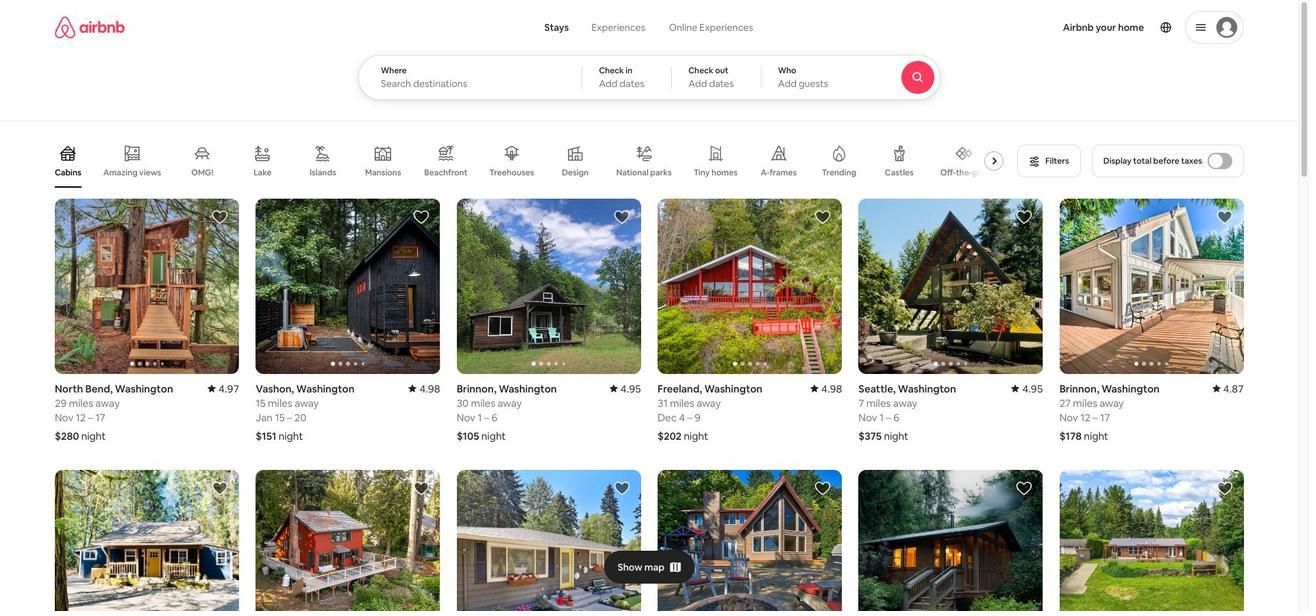 Task type: vqa. For each thing, say whether or not it's contained in the screenshot.
$919 $316
no



Task type: describe. For each thing, give the bounding box(es) containing it.
out
[[715, 65, 729, 76]]

miles for brinnon, washington 30 miles away nov 1 – 6 $105 night
[[471, 397, 495, 410]]

display total before taxes
[[1103, 156, 1202, 166]]

parks
[[650, 167, 672, 178]]

experiences inside button
[[592, 21, 645, 34]]

dec
[[658, 411, 677, 424]]

show map button
[[604, 551, 695, 584]]

nov inside north bend, washington 29 miles away nov 12 – 17 $280 night
[[55, 411, 74, 424]]

add for check out add dates
[[689, 77, 707, 90]]

4.87 out of 5 average rating image
[[1212, 382, 1244, 395]]

add to wishlist: vashon, washington image
[[413, 209, 429, 225]]

$151
[[256, 429, 276, 442]]

night for brinnon, washington 27 miles away nov 12 – 17 $178 night
[[1084, 429, 1108, 442]]

add to wishlist: auburn, washington image
[[212, 480, 228, 497]]

design
[[562, 167, 589, 178]]

dates for check in add dates
[[620, 77, 644, 90]]

brinnon, washington 30 miles away nov 1 – 6 $105 night
[[457, 382, 557, 442]]

cabins
[[55, 167, 81, 178]]

miles for vashon, washington 15 miles away jan 15 – 20 $151 night
[[268, 397, 292, 410]]

12 inside brinnon, washington 27 miles away nov 12 – 17 $178 night
[[1081, 411, 1091, 424]]

show map
[[618, 561, 665, 573]]

vashon, washington 15 miles away jan 15 – 20 $151 night
[[256, 382, 355, 442]]

add to wishlist: brinnon, washington image
[[1217, 209, 1233, 225]]

airbnb your home
[[1063, 21, 1144, 34]]

12 inside north bend, washington 29 miles away nov 12 – 17 $280 night
[[76, 411, 86, 424]]

$280
[[55, 429, 79, 442]]

30
[[457, 397, 469, 410]]

– for seattle, washington 7 miles away nov 1 – 6 $375 night
[[886, 411, 891, 424]]

add to wishlist: freeland, washington image
[[815, 209, 831, 225]]

add to wishlist: langley, washington image
[[1016, 480, 1032, 497]]

stays
[[545, 21, 569, 34]]

– for brinnon, washington 27 miles away nov 12 – 17 $178 night
[[1093, 411, 1098, 424]]

washington for brinnon, washington 27 miles away nov 12 – 17 $178 night
[[1102, 382, 1160, 395]]

islands
[[310, 167, 336, 178]]

4.95 out of 5 average rating image for brinnon, washington 30 miles away nov 1 – 6 $105 night
[[610, 382, 641, 395]]

4.98 out of 5 average rating image for freeland, washington 31 miles away dec 4 – 9 $202 night
[[811, 382, 842, 395]]

amazing views
[[103, 167, 161, 178]]

washington for freeland, washington 31 miles away dec 4 – 9 $202 night
[[704, 382, 763, 395]]

where
[[381, 65, 407, 76]]

national
[[616, 167, 649, 178]]

– for brinnon, washington 30 miles away nov 1 – 6 $105 night
[[484, 411, 489, 424]]

nov for seattle, washington 7 miles away nov 1 – 6 $375 night
[[859, 411, 877, 424]]

online experiences
[[669, 21, 753, 34]]

in
[[626, 65, 632, 76]]

check for check in add dates
[[599, 65, 624, 76]]

stays tab panel
[[358, 55, 978, 100]]

4.97
[[219, 382, 239, 395]]

add to wishlist: sultan, washington image
[[1217, 480, 1233, 497]]

filters button
[[1017, 145, 1081, 177]]

nov for brinnon, washington 30 miles away nov 1 – 6 $105 night
[[457, 411, 475, 424]]

filters
[[1046, 156, 1069, 166]]

stays button
[[534, 14, 580, 41]]

brinnon, for 30
[[457, 382, 496, 395]]

6 for $375
[[893, 411, 899, 424]]

night inside north bend, washington 29 miles away nov 12 – 17 $280 night
[[81, 429, 106, 442]]

trending
[[822, 167, 856, 178]]

north
[[55, 382, 83, 395]]

online experiences link
[[657, 14, 765, 41]]

before
[[1153, 156, 1179, 166]]

add inside "who add guests"
[[778, 77, 797, 90]]

taxes
[[1181, 156, 1202, 166]]

brinnon, for 27
[[1060, 382, 1099, 395]]

check for check out add dates
[[689, 65, 713, 76]]

27
[[1060, 397, 1071, 410]]

$375
[[859, 429, 882, 442]]

your
[[1096, 21, 1116, 34]]

9
[[695, 411, 701, 424]]

night for freeland, washington 31 miles away dec 4 – 9 $202 night
[[684, 429, 708, 442]]

0 horizontal spatial 15
[[256, 397, 266, 410]]

amazing
[[103, 167, 138, 178]]

treehouses
[[490, 167, 534, 178]]

Where field
[[381, 77, 560, 90]]

seattle, washington 7 miles away nov 1 – 6 $375 night
[[859, 382, 956, 442]]

omg!
[[191, 167, 213, 178]]

– for freeland, washington 31 miles away dec 4 – 9 $202 night
[[687, 411, 692, 424]]

a-frames
[[761, 167, 797, 178]]

what can we help you find? tab list
[[534, 14, 657, 41]]

group containing amazing views
[[55, 134, 1009, 188]]

check in add dates
[[599, 65, 644, 90]]

away for brinnon, washington 30 miles away nov 1 – 6 $105 night
[[498, 397, 522, 410]]

$202
[[658, 429, 682, 442]]

washington for brinnon, washington 30 miles away nov 1 – 6 $105 night
[[499, 382, 557, 395]]

4.98 out of 5 average rating image for vashon, washington 15 miles away jan 15 – 20 $151 night
[[409, 382, 440, 395]]

washington for vashon, washington 15 miles away jan 15 – 20 $151 night
[[296, 382, 355, 395]]

4.95 out of 5 average rating image for seattle, washington 7 miles away nov 1 – 6 $375 night
[[1011, 382, 1043, 395]]

freeland, washington 31 miles away dec 4 – 9 $202 night
[[658, 382, 763, 442]]

night for brinnon, washington 30 miles away nov 1 – 6 $105 night
[[481, 429, 506, 442]]

– for vashon, washington 15 miles away jan 15 – 20 $151 night
[[287, 411, 292, 424]]

beachfront
[[424, 167, 468, 178]]

20
[[294, 411, 306, 424]]

mansions
[[365, 167, 401, 178]]

total
[[1133, 156, 1152, 166]]



Task type: locate. For each thing, give the bounding box(es) containing it.
4
[[679, 411, 685, 424]]

nov for brinnon, washington 27 miles away nov 12 – 17 $178 night
[[1060, 411, 1078, 424]]

brinnon, inside brinnon, washington 30 miles away nov 1 – 6 $105 night
[[457, 382, 496, 395]]

north bend, washington 29 miles away nov 12 – 17 $280 night
[[55, 382, 173, 442]]

3 – from the left
[[687, 411, 692, 424]]

experiences
[[592, 21, 645, 34], [700, 21, 753, 34]]

miles right 30
[[471, 397, 495, 410]]

washington inside brinnon, washington 30 miles away nov 1 – 6 $105 night
[[499, 382, 557, 395]]

4.87
[[1223, 382, 1244, 395]]

add for check in add dates
[[599, 77, 618, 90]]

4.97 out of 5 average rating image
[[208, 382, 239, 395]]

experiences button
[[580, 14, 657, 41]]

3 washington from the left
[[704, 382, 763, 395]]

away for brinnon, washington 27 miles away nov 12 – 17 $178 night
[[1100, 397, 1124, 410]]

guests
[[799, 77, 828, 90]]

frames
[[770, 167, 797, 178]]

6 night from the left
[[1084, 429, 1108, 442]]

night inside brinnon, washington 27 miles away nov 12 – 17 $178 night
[[1084, 429, 1108, 442]]

4.95 for brinnon, washington 30 miles away nov 1 – 6 $105 night
[[621, 382, 641, 395]]

0 horizontal spatial 12
[[76, 411, 86, 424]]

washington for seattle, washington 7 miles away nov 1 – 6 $375 night
[[898, 382, 956, 395]]

1 washington from the left
[[115, 382, 173, 395]]

1 – from the left
[[88, 411, 93, 424]]

1 inside seattle, washington 7 miles away nov 1 – 6 $375 night
[[880, 411, 884, 424]]

nov inside brinnon, washington 27 miles away nov 12 – 17 $178 night
[[1060, 411, 1078, 424]]

4.95 out of 5 average rating image
[[1011, 382, 1043, 395], [610, 382, 641, 395]]

1 horizontal spatial 4.98
[[821, 382, 842, 395]]

3 nov from the left
[[457, 411, 475, 424]]

– inside seattle, washington 7 miles away nov 1 – 6 $375 night
[[886, 411, 891, 424]]

away for freeland, washington 31 miles away dec 4 – 9 $202 night
[[697, 397, 721, 410]]

6 inside brinnon, washington 30 miles away nov 1 – 6 $105 night
[[492, 411, 498, 424]]

who
[[778, 65, 796, 76]]

2 brinnon, from the left
[[1060, 382, 1099, 395]]

0 horizontal spatial 4.95 out of 5 average rating image
[[610, 382, 641, 395]]

2 night from the left
[[279, 429, 303, 442]]

4.95 for seattle, washington 7 miles away nov 1 – 6 $375 night
[[1022, 382, 1043, 395]]

2 experiences from the left
[[700, 21, 753, 34]]

miles up the 4
[[670, 397, 694, 410]]

1 for $375
[[880, 411, 884, 424]]

away right 30
[[498, 397, 522, 410]]

night right $105
[[481, 429, 506, 442]]

night inside the freeland, washington 31 miles away dec 4 – 9 $202 night
[[684, 429, 708, 442]]

1 4.95 out of 5 average rating image from the left
[[1011, 382, 1043, 395]]

1 for $105
[[478, 411, 482, 424]]

dates inside the check out add dates
[[709, 77, 734, 90]]

2 add from the left
[[689, 77, 707, 90]]

6 inside seattle, washington 7 miles away nov 1 – 6 $375 night
[[893, 411, 899, 424]]

– inside the freeland, washington 31 miles away dec 4 – 9 $202 night
[[687, 411, 692, 424]]

5 night from the left
[[481, 429, 506, 442]]

dates inside check in add dates
[[620, 77, 644, 90]]

nov down the 7
[[859, 411, 877, 424]]

show
[[618, 561, 642, 573]]

1 horizontal spatial 4.95
[[1022, 382, 1043, 395]]

1 12 from the left
[[76, 411, 86, 424]]

1 horizontal spatial check
[[689, 65, 713, 76]]

castles
[[885, 167, 914, 178]]

profile element
[[787, 0, 1244, 55]]

add to wishlist: seattle, washington image
[[1016, 209, 1032, 225]]

washington inside vashon, washington 15 miles away jan 15 – 20 $151 night
[[296, 382, 355, 395]]

dates for check out add dates
[[709, 77, 734, 90]]

1 horizontal spatial 17
[[1100, 411, 1110, 424]]

2 – from the left
[[287, 411, 292, 424]]

miles for freeland, washington 31 miles away dec 4 – 9 $202 night
[[670, 397, 694, 410]]

add inside check in add dates
[[599, 77, 618, 90]]

4 nov from the left
[[1060, 411, 1078, 424]]

2 washington from the left
[[296, 382, 355, 395]]

1 horizontal spatial 6
[[893, 411, 899, 424]]

check left in
[[599, 65, 624, 76]]

1 horizontal spatial 4.98 out of 5 average rating image
[[811, 382, 842, 395]]

1 up $105
[[478, 411, 482, 424]]

online
[[669, 21, 697, 34]]

2 4.98 out of 5 average rating image from the left
[[811, 382, 842, 395]]

map
[[645, 561, 665, 573]]

17
[[95, 411, 105, 424], [1100, 411, 1110, 424]]

1 horizontal spatial 4.95 out of 5 average rating image
[[1011, 382, 1043, 395]]

miles for seattle, washington 7 miles away nov 1 – 6 $375 night
[[866, 397, 891, 410]]

away inside brinnon, washington 30 miles away nov 1 – 6 $105 night
[[498, 397, 522, 410]]

2 6 from the left
[[492, 411, 498, 424]]

1 up $375
[[880, 411, 884, 424]]

1 4.98 from the left
[[420, 382, 440, 395]]

1 brinnon, from the left
[[457, 382, 496, 395]]

homes
[[712, 167, 738, 178]]

15 right jan
[[275, 411, 285, 424]]

display total before taxes button
[[1092, 145, 1244, 177]]

0 horizontal spatial add
[[599, 77, 618, 90]]

1 miles from the left
[[69, 397, 93, 410]]

washington inside seattle, washington 7 miles away nov 1 – 6 $375 night
[[898, 382, 956, 395]]

1 17 from the left
[[95, 411, 105, 424]]

2 1 from the left
[[478, 411, 482, 424]]

away for seattle, washington 7 miles away nov 1 – 6 $375 night
[[893, 397, 917, 410]]

away up 9
[[697, 397, 721, 410]]

0 horizontal spatial brinnon,
[[457, 382, 496, 395]]

None search field
[[358, 0, 978, 100]]

1 night from the left
[[81, 429, 106, 442]]

31
[[658, 397, 668, 410]]

night down 9
[[684, 429, 708, 442]]

away right 27
[[1100, 397, 1124, 410]]

experiences right online
[[700, 21, 753, 34]]

nov inside brinnon, washington 30 miles away nov 1 – 6 $105 night
[[457, 411, 475, 424]]

group
[[55, 134, 1009, 188], [55, 199, 239, 374], [256, 199, 625, 374], [457, 199, 641, 374], [658, 199, 842, 374], [859, 199, 1228, 374], [1060, 199, 1244, 374], [55, 470, 239, 611], [256, 470, 440, 611], [457, 470, 641, 611], [658, 470, 842, 611], [859, 470, 1043, 611], [1060, 470, 1244, 611]]

check out add dates
[[689, 65, 734, 90]]

12 up $280
[[76, 411, 86, 424]]

5 washington from the left
[[499, 382, 557, 395]]

0 horizontal spatial check
[[599, 65, 624, 76]]

night for vashon, washington 15 miles away jan 15 – 20 $151 night
[[279, 429, 303, 442]]

away for vashon, washington 15 miles away jan 15 – 20 $151 night
[[295, 397, 319, 410]]

away down seattle,
[[893, 397, 917, 410]]

6
[[893, 411, 899, 424], [492, 411, 498, 424]]

0 horizontal spatial experiences
[[592, 21, 645, 34]]

the-
[[956, 167, 972, 178]]

2 4.98 from the left
[[821, 382, 842, 395]]

away inside north bend, washington 29 miles away nov 12 – 17 $280 night
[[95, 397, 120, 410]]

add inside the check out add dates
[[689, 77, 707, 90]]

2 nov from the left
[[859, 411, 877, 424]]

miles for brinnon, washington 27 miles away nov 12 – 17 $178 night
[[1073, 397, 1098, 410]]

4.98 for vashon, washington 15 miles away jan 15 – 20 $151 night
[[420, 382, 440, 395]]

dates down in
[[620, 77, 644, 90]]

add to wishlist: longbranch, washington image
[[815, 480, 831, 497]]

1 horizontal spatial experiences
[[700, 21, 753, 34]]

add to wishlist: suquamish, washington image
[[413, 480, 429, 497]]

miles inside the freeland, washington 31 miles away dec 4 – 9 $202 night
[[670, 397, 694, 410]]

2 horizontal spatial add
[[778, 77, 797, 90]]

1 dates from the left
[[620, 77, 644, 90]]

display
[[1103, 156, 1132, 166]]

miles inside brinnon, washington 30 miles away nov 1 – 6 $105 night
[[471, 397, 495, 410]]

15
[[256, 397, 266, 410], [275, 411, 285, 424]]

nov down 27
[[1060, 411, 1078, 424]]

4.95
[[1022, 382, 1043, 395], [621, 382, 641, 395]]

2 miles from the left
[[268, 397, 292, 410]]

miles
[[69, 397, 93, 410], [268, 397, 292, 410], [670, 397, 694, 410], [866, 397, 891, 410], [471, 397, 495, 410], [1073, 397, 1098, 410]]

2 dates from the left
[[709, 77, 734, 90]]

17 inside brinnon, washington 27 miles away nov 12 – 17 $178 night
[[1100, 411, 1110, 424]]

6 washington from the left
[[1102, 382, 1160, 395]]

grid
[[972, 167, 988, 178]]

1 horizontal spatial 12
[[1081, 411, 1091, 424]]

nov down 29
[[55, 411, 74, 424]]

0 horizontal spatial 17
[[95, 411, 105, 424]]

5 miles from the left
[[471, 397, 495, 410]]

away down bend,
[[95, 397, 120, 410]]

5 – from the left
[[484, 411, 489, 424]]

nov
[[55, 411, 74, 424], [859, 411, 877, 424], [457, 411, 475, 424], [1060, 411, 1078, 424]]

washington inside the freeland, washington 31 miles away dec 4 – 9 $202 night
[[704, 382, 763, 395]]

brinnon, up 27
[[1060, 382, 1099, 395]]

2 check from the left
[[689, 65, 713, 76]]

miles inside brinnon, washington 27 miles away nov 12 – 17 $178 night
[[1073, 397, 1098, 410]]

4 – from the left
[[886, 411, 891, 424]]

away
[[95, 397, 120, 410], [295, 397, 319, 410], [697, 397, 721, 410], [893, 397, 917, 410], [498, 397, 522, 410], [1100, 397, 1124, 410]]

1 horizontal spatial dates
[[709, 77, 734, 90]]

brinnon,
[[457, 382, 496, 395], [1060, 382, 1099, 395]]

1 1 from the left
[[880, 411, 884, 424]]

3 miles from the left
[[670, 397, 694, 410]]

away inside brinnon, washington 27 miles away nov 12 – 17 $178 night
[[1100, 397, 1124, 410]]

bend,
[[85, 382, 113, 395]]

washington inside brinnon, washington 27 miles away nov 12 – 17 $178 night
[[1102, 382, 1160, 395]]

– inside brinnon, washington 27 miles away nov 12 – 17 $178 night
[[1093, 411, 1098, 424]]

washington inside north bend, washington 29 miles away nov 12 – 17 $280 night
[[115, 382, 173, 395]]

airbnb your home link
[[1055, 13, 1152, 42]]

add to wishlist: north bend, washington image
[[212, 209, 228, 225]]

1 horizontal spatial 15
[[275, 411, 285, 424]]

seattle,
[[859, 382, 896, 395]]

7
[[859, 397, 864, 410]]

1 vertical spatial 15
[[275, 411, 285, 424]]

1 add from the left
[[599, 77, 618, 90]]

1 experiences from the left
[[592, 21, 645, 34]]

who add guests
[[778, 65, 828, 90]]

1 4.95 from the left
[[1022, 382, 1043, 395]]

– inside north bend, washington 29 miles away nov 12 – 17 $280 night
[[88, 411, 93, 424]]

vashon,
[[256, 382, 294, 395]]

brinnon, up 30
[[457, 382, 496, 395]]

1 6 from the left
[[893, 411, 899, 424]]

1
[[880, 411, 884, 424], [478, 411, 482, 424]]

tiny
[[694, 167, 710, 178]]

5 away from the left
[[498, 397, 522, 410]]

1 4.98 out of 5 average rating image from the left
[[409, 382, 440, 395]]

4.98 out of 5 average rating image
[[409, 382, 440, 395], [811, 382, 842, 395]]

away inside vashon, washington 15 miles away jan 15 – 20 $151 night
[[295, 397, 319, 410]]

2 17 from the left
[[1100, 411, 1110, 424]]

4 away from the left
[[893, 397, 917, 410]]

tiny homes
[[694, 167, 738, 178]]

dates down out
[[709, 77, 734, 90]]

1 away from the left
[[95, 397, 120, 410]]

airbnb
[[1063, 21, 1094, 34]]

12 up $178
[[1081, 411, 1091, 424]]

15 up jan
[[256, 397, 266, 410]]

4.98 for freeland, washington 31 miles away dec 4 – 9 $202 night
[[821, 382, 842, 395]]

night
[[81, 429, 106, 442], [279, 429, 303, 442], [684, 429, 708, 442], [884, 429, 908, 442], [481, 429, 506, 442], [1084, 429, 1108, 442]]

miles down vashon,
[[268, 397, 292, 410]]

1 horizontal spatial brinnon,
[[1060, 382, 1099, 395]]

0 horizontal spatial 4.95
[[621, 382, 641, 395]]

0 vertical spatial 15
[[256, 397, 266, 410]]

4.98
[[420, 382, 440, 395], [821, 382, 842, 395]]

lake
[[254, 167, 272, 178]]

add down 'who' on the top of page
[[778, 77, 797, 90]]

miles down north
[[69, 397, 93, 410]]

add down experiences button
[[599, 77, 618, 90]]

miles down seattle,
[[866, 397, 891, 410]]

off-
[[941, 167, 956, 178]]

none search field containing stays
[[358, 0, 978, 100]]

miles inside north bend, washington 29 miles away nov 12 – 17 $280 night
[[69, 397, 93, 410]]

4 washington from the left
[[898, 382, 956, 395]]

miles right 27
[[1073, 397, 1098, 410]]

a-
[[761, 167, 770, 178]]

3 add from the left
[[778, 77, 797, 90]]

6 for $105
[[492, 411, 498, 424]]

– inside brinnon, washington 30 miles away nov 1 – 6 $105 night
[[484, 411, 489, 424]]

check inside the check out add dates
[[689, 65, 713, 76]]

3 away from the left
[[697, 397, 721, 410]]

jan
[[256, 411, 273, 424]]

away up 20
[[295, 397, 319, 410]]

night inside seattle, washington 7 miles away nov 1 – 6 $375 night
[[884, 429, 908, 442]]

night down 20
[[279, 429, 303, 442]]

2 12 from the left
[[1081, 411, 1091, 424]]

$178
[[1060, 429, 1082, 442]]

1 check from the left
[[599, 65, 624, 76]]

check inside check in add dates
[[599, 65, 624, 76]]

nov inside seattle, washington 7 miles away nov 1 – 6 $375 night
[[859, 411, 877, 424]]

nov down 30
[[457, 411, 475, 424]]

night right $280
[[81, 429, 106, 442]]

night for seattle, washington 7 miles away nov 1 – 6 $375 night
[[884, 429, 908, 442]]

1 horizontal spatial add
[[689, 77, 707, 90]]

– inside vashon, washington 15 miles away jan 15 – 20 $151 night
[[287, 411, 292, 424]]

2 4.95 out of 5 average rating image from the left
[[610, 382, 641, 395]]

views
[[139, 167, 161, 178]]

add to wishlist: brinnon, washington image
[[614, 209, 630, 225]]

1 horizontal spatial 1
[[880, 411, 884, 424]]

12
[[76, 411, 86, 424], [1081, 411, 1091, 424]]

$105
[[457, 429, 479, 442]]

check
[[599, 65, 624, 76], [689, 65, 713, 76]]

check left out
[[689, 65, 713, 76]]

add to wishlist: edmonds, washington image
[[614, 480, 630, 497]]

away inside seattle, washington 7 miles away nov 1 – 6 $375 night
[[893, 397, 917, 410]]

0 horizontal spatial 1
[[478, 411, 482, 424]]

night inside brinnon, washington 30 miles away nov 1 – 6 $105 night
[[481, 429, 506, 442]]

6 miles from the left
[[1073, 397, 1098, 410]]

night right $178
[[1084, 429, 1108, 442]]

off-the-grid
[[941, 167, 988, 178]]

17 inside north bend, washington 29 miles away nov 12 – 17 $280 night
[[95, 411, 105, 424]]

brinnon, washington 27 miles away nov 12 – 17 $178 night
[[1060, 382, 1160, 442]]

dates
[[620, 77, 644, 90], [709, 77, 734, 90]]

2 4.95 from the left
[[621, 382, 641, 395]]

away inside the freeland, washington 31 miles away dec 4 – 9 $202 night
[[697, 397, 721, 410]]

0 horizontal spatial dates
[[620, 77, 644, 90]]

6 away from the left
[[1100, 397, 1124, 410]]

brinnon, inside brinnon, washington 27 miles away nov 12 – 17 $178 night
[[1060, 382, 1099, 395]]

6 – from the left
[[1093, 411, 1098, 424]]

3 night from the left
[[684, 429, 708, 442]]

–
[[88, 411, 93, 424], [287, 411, 292, 424], [687, 411, 692, 424], [886, 411, 891, 424], [484, 411, 489, 424], [1093, 411, 1098, 424]]

2 away from the left
[[295, 397, 319, 410]]

freeland,
[[658, 382, 702, 395]]

home
[[1118, 21, 1144, 34]]

29
[[55, 397, 67, 410]]

4 miles from the left
[[866, 397, 891, 410]]

1 inside brinnon, washington 30 miles away nov 1 – 6 $105 night
[[478, 411, 482, 424]]

0 horizontal spatial 4.98 out of 5 average rating image
[[409, 382, 440, 395]]

4 night from the left
[[884, 429, 908, 442]]

night right $375
[[884, 429, 908, 442]]

experiences up in
[[592, 21, 645, 34]]

1 nov from the left
[[55, 411, 74, 424]]

miles inside vashon, washington 15 miles away jan 15 – 20 $151 night
[[268, 397, 292, 410]]

add down online experiences
[[689, 77, 707, 90]]

national parks
[[616, 167, 672, 178]]

miles inside seattle, washington 7 miles away nov 1 – 6 $375 night
[[866, 397, 891, 410]]

0 horizontal spatial 4.98
[[420, 382, 440, 395]]

0 horizontal spatial 6
[[492, 411, 498, 424]]

night inside vashon, washington 15 miles away jan 15 – 20 $151 night
[[279, 429, 303, 442]]



